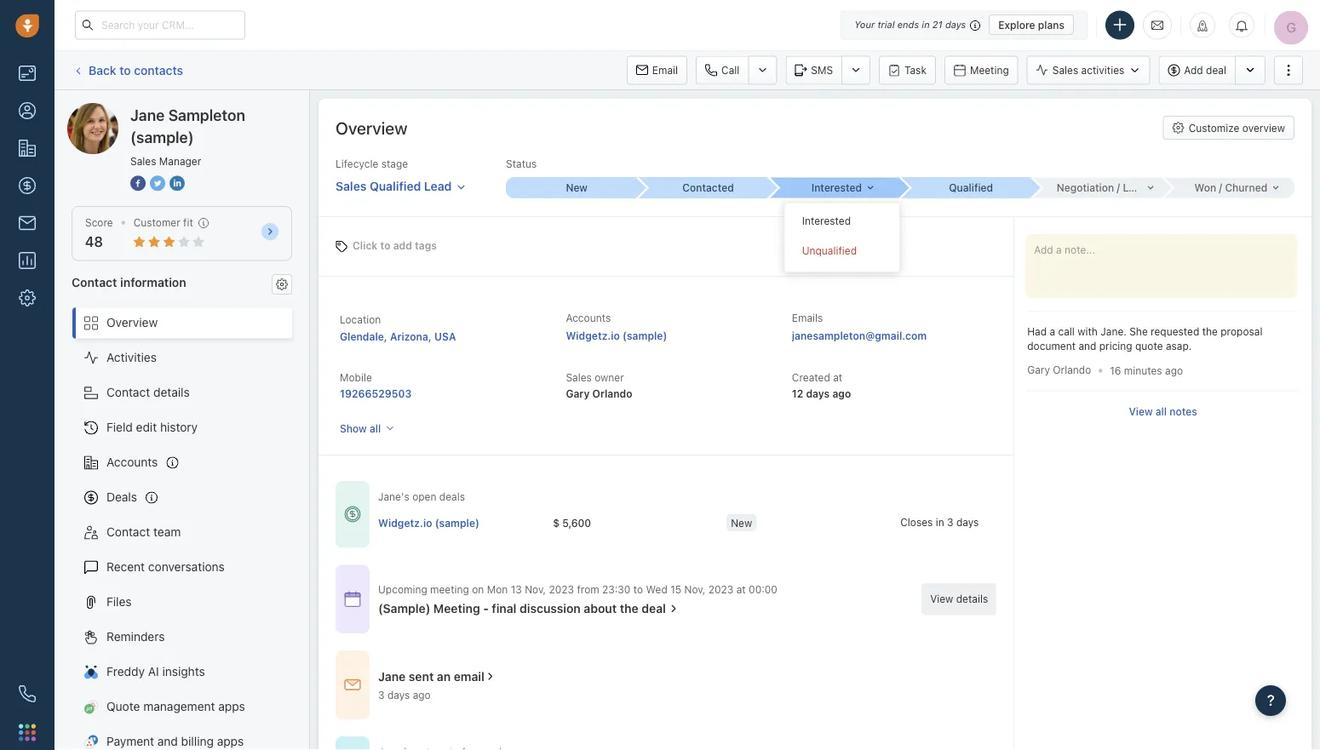 Task type: describe. For each thing, give the bounding box(es) containing it.
$ 5,600
[[553, 517, 591, 528]]

unqualified
[[802, 245, 857, 257]]

qualified link
[[901, 177, 1032, 199]]

created
[[792, 372, 830, 384]]

0 vertical spatial in
[[922, 19, 930, 30]]

with
[[1078, 326, 1098, 338]]

container_wx8msf4aqz5i3rn1 image left 3 days ago
[[344, 677, 361, 694]]

payment
[[106, 735, 154, 749]]

tags
[[415, 240, 437, 252]]

stage
[[381, 158, 408, 170]]

sms button
[[786, 56, 842, 85]]

back to contacts link
[[72, 57, 184, 84]]

0 vertical spatial apps
[[218, 700, 245, 714]]

your
[[855, 19, 875, 30]]

2 horizontal spatial jane
[[378, 670, 406, 684]]

from
[[577, 583, 599, 595]]

had
[[1028, 326, 1047, 338]]

add deal
[[1184, 64, 1227, 76]]

0 horizontal spatial at
[[737, 583, 746, 595]]

view all notes
[[1129, 405, 1198, 417]]

call link
[[696, 56, 748, 85]]

jane inside jane sampleton (sample)
[[130, 106, 165, 124]]

wed
[[646, 583, 668, 595]]

recent
[[106, 560, 145, 574]]

ago for 16 minutes ago
[[1165, 364, 1183, 376]]

had a call with jane. she requested the proposal document and pricing quote asap.
[[1028, 326, 1263, 352]]

1 vertical spatial and
[[157, 735, 178, 749]]

view for view details
[[930, 593, 954, 605]]

contact for contact team
[[106, 525, 150, 539]]

field
[[106, 420, 133, 435]]

field edit history
[[106, 420, 198, 435]]

back
[[89, 63, 116, 77]]

back to contacts
[[89, 63, 183, 77]]

gary orlando
[[1028, 364, 1092, 376]]

sales manager
[[130, 155, 201, 167]]

history
[[160, 420, 198, 435]]

0 horizontal spatial the
[[620, 602, 639, 616]]

widgetz.io inside accounts widgetz.io (sample)
[[566, 330, 620, 342]]

add deal button
[[1159, 56, 1235, 85]]

sampleton inside jane sampleton (sample)
[[168, 106, 245, 124]]

won / churned link
[[1164, 178, 1295, 198]]

(sample)
[[378, 602, 431, 616]]

conversations
[[148, 560, 225, 574]]

recent conversations
[[106, 560, 225, 574]]

contact team
[[106, 525, 181, 539]]

reminders
[[106, 630, 165, 644]]

48
[[85, 234, 103, 250]]

on
[[472, 583, 484, 595]]

sales for sales activities
[[1053, 64, 1079, 76]]

deal inside button
[[1206, 64, 1227, 76]]

1 2023 from the left
[[549, 583, 574, 595]]

0 vertical spatial widgetz.io (sample) link
[[566, 330, 667, 342]]

1 vertical spatial 3
[[378, 689, 385, 701]]

task
[[905, 64, 927, 76]]

minutes
[[1124, 364, 1163, 376]]

3 inside row
[[947, 516, 954, 528]]

score
[[85, 217, 113, 229]]

deals
[[439, 491, 465, 503]]

freddy ai insights
[[106, 665, 205, 679]]

(sample) inside accounts widgetz.io (sample)
[[623, 330, 667, 342]]

at inside created at 12 days ago
[[833, 372, 843, 384]]

contact for contact details
[[106, 386, 150, 400]]

0 vertical spatial overview
[[336, 118, 408, 138]]

jane.
[[1101, 326, 1127, 338]]

sales for sales manager
[[130, 155, 156, 167]]

ago inside created at 12 days ago
[[833, 388, 851, 400]]

23:30
[[602, 583, 631, 595]]

0 horizontal spatial overview
[[106, 316, 158, 330]]

glendale, arizona, usa link
[[340, 331, 456, 342]]

sales for sales qualified lead
[[336, 179, 367, 193]]

plans
[[1038, 19, 1065, 31]]

-
[[483, 602, 489, 616]]

lead
[[424, 179, 452, 193]]

days down the sent
[[388, 689, 410, 701]]

click to add tags
[[353, 240, 437, 252]]

management
[[143, 700, 215, 714]]

contact for contact information
[[72, 275, 117, 289]]

sales inside sales owner gary orlando
[[566, 372, 592, 384]]

container_wx8msf4aqz5i3rn1 image left upcoming
[[344, 591, 361, 608]]

facebook circled image
[[130, 174, 146, 192]]

1 vertical spatial deal
[[642, 602, 666, 616]]

to for click
[[380, 240, 391, 252]]

container_wx8msf4aqz5i3rn1 image left the widgetz.io (sample)
[[344, 506, 361, 523]]

00:00
[[749, 583, 778, 595]]

payment and billing apps
[[106, 735, 244, 749]]

and inside 'had a call with jane. she requested the proposal document and pricing quote asap.'
[[1079, 340, 1097, 352]]

upcoming meeting on mon 13 nov, 2023 from 23:30 to wed 15 nov, 2023 at 00:00
[[378, 583, 778, 595]]

19266529503
[[340, 388, 412, 400]]

0 horizontal spatial meeting
[[434, 602, 480, 616]]

sales qualified lead
[[336, 179, 452, 193]]

task button
[[879, 56, 936, 85]]

requested
[[1151, 326, 1200, 338]]

view all notes link
[[1129, 404, 1198, 419]]

sales owner gary orlando
[[566, 372, 633, 400]]

gary inside sales owner gary orlando
[[566, 388, 590, 400]]

all for show
[[370, 423, 381, 435]]

asap.
[[1166, 340, 1192, 352]]

discussion
[[520, 602, 581, 616]]

quote
[[1136, 340, 1163, 352]]

explore plans
[[999, 19, 1065, 31]]

manager
[[159, 155, 201, 167]]

lost
[[1123, 182, 1144, 194]]

won / churned button
[[1164, 178, 1295, 198]]

negotiation / lost
[[1057, 182, 1144, 194]]

details for contact details
[[153, 386, 190, 400]]

activities
[[106, 351, 157, 365]]

16
[[1110, 364, 1122, 376]]

contact details
[[106, 386, 190, 400]]

meeting button
[[945, 56, 1019, 85]]

2 vertical spatial to
[[634, 583, 643, 595]]

qualified inside sales qualified lead link
[[370, 179, 421, 193]]

meeting inside button
[[970, 64, 1009, 76]]

edit
[[136, 420, 157, 435]]

48 button
[[85, 234, 103, 250]]

sampleton down contacts
[[131, 103, 190, 117]]

proposal
[[1221, 326, 1263, 338]]

upcoming
[[378, 583, 427, 595]]

2 nov, from the left
[[685, 583, 706, 595]]

accounts for accounts
[[106, 455, 158, 469]]

created at 12 days ago
[[792, 372, 851, 400]]

(sample) inside jane sampleton (sample)
[[130, 128, 194, 146]]



Task type: vqa. For each thing, say whether or not it's contained in the screenshot.
The date and time formats you select here will apply to all users in your CRM account (existing users plus users you add in future). Your users can change the language and time zone in their personal settings.
no



Task type: locate. For each thing, give the bounding box(es) containing it.
0 vertical spatial all
[[1156, 405, 1167, 417]]

1 vertical spatial widgetz.io (sample) link
[[378, 515, 480, 530]]

deal right add
[[1206, 64, 1227, 76]]

/ for won
[[1219, 182, 1223, 194]]

1 horizontal spatial at
[[833, 372, 843, 384]]

details up history
[[153, 386, 190, 400]]

0 vertical spatial view
[[1129, 405, 1153, 417]]

1 vertical spatial to
[[380, 240, 391, 252]]

gary down document
[[1028, 364, 1050, 376]]

1 vertical spatial gary
[[566, 388, 590, 400]]

sales down lifecycle
[[336, 179, 367, 193]]

2 vertical spatial contact
[[106, 525, 150, 539]]

to left wed
[[634, 583, 643, 595]]

view
[[1129, 405, 1153, 417], [930, 593, 954, 605]]

meeting down the explore
[[970, 64, 1009, 76]]

1 vertical spatial ago
[[833, 388, 851, 400]]

0 vertical spatial interested
[[812, 182, 862, 194]]

an
[[437, 670, 451, 684]]

orlando down the owner
[[593, 388, 633, 400]]

1 horizontal spatial qualified
[[949, 182, 993, 194]]

ago down "asap."
[[1165, 364, 1183, 376]]

overview up the activities
[[106, 316, 158, 330]]

days right 21
[[946, 19, 966, 30]]

add
[[1184, 64, 1204, 76]]

accounts
[[566, 312, 611, 324], [106, 455, 158, 469]]

1 vertical spatial contact
[[106, 386, 150, 400]]

0 horizontal spatial new
[[566, 182, 588, 194]]

0 horizontal spatial widgetz.io (sample) link
[[378, 515, 480, 530]]

1 horizontal spatial accounts
[[566, 312, 611, 324]]

0 vertical spatial widgetz.io
[[566, 330, 620, 342]]

contact up "recent"
[[106, 525, 150, 539]]

1 vertical spatial at
[[737, 583, 746, 595]]

status
[[506, 158, 537, 170]]

0 horizontal spatial ago
[[413, 689, 431, 701]]

0 horizontal spatial jane
[[101, 103, 128, 117]]

5,600
[[562, 517, 591, 528]]

0 vertical spatial contact
[[72, 275, 117, 289]]

12
[[792, 388, 804, 400]]

view for view all notes
[[1129, 405, 1153, 417]]

overview up the lifecycle stage
[[336, 118, 408, 138]]

sales left the owner
[[566, 372, 592, 384]]

2 vertical spatial ago
[[413, 689, 431, 701]]

ago for 3 days ago
[[413, 689, 431, 701]]

all
[[1156, 405, 1167, 417], [370, 423, 381, 435]]

apps right management
[[218, 700, 245, 714]]

0 vertical spatial the
[[1203, 326, 1218, 338]]

(sample) up "sales manager"
[[130, 128, 194, 146]]

3
[[947, 516, 954, 528], [378, 689, 385, 701]]

usa
[[434, 331, 456, 342]]

2023 left 00:00
[[709, 583, 734, 595]]

in left 21
[[922, 19, 930, 30]]

owner
[[595, 372, 624, 384]]

2023
[[549, 583, 574, 595], [709, 583, 734, 595]]

widgetz.io up the owner
[[566, 330, 620, 342]]

days down created at the right
[[806, 388, 830, 400]]

0 horizontal spatial gary
[[566, 388, 590, 400]]

/ right won
[[1219, 182, 1223, 194]]

mobile
[[340, 372, 372, 384]]

phone element
[[10, 677, 44, 711]]

1 horizontal spatial new
[[731, 517, 752, 528]]

insights
[[162, 665, 205, 679]]

nov, right the 15
[[685, 583, 706, 595]]

0 horizontal spatial 2023
[[549, 583, 574, 595]]

1 horizontal spatial 2023
[[709, 583, 734, 595]]

negotiation / lost link
[[1032, 178, 1164, 198]]

overview
[[1243, 122, 1286, 134]]

jane sampleton (sample)
[[101, 103, 241, 117], [130, 106, 245, 146]]

0 vertical spatial 3
[[947, 516, 954, 528]]

3 down "jane sent an email"
[[378, 689, 385, 701]]

closes in 3 days
[[901, 516, 979, 528]]

contacts
[[134, 63, 183, 77]]

jane sampleton (sample) down contacts
[[101, 103, 241, 117]]

1 vertical spatial new
[[731, 517, 752, 528]]

accounts for accounts widgetz.io (sample)
[[566, 312, 611, 324]]

to inside "link"
[[119, 63, 131, 77]]

billing
[[181, 735, 214, 749]]

ago right 12
[[833, 388, 851, 400]]

customer
[[134, 217, 180, 229]]

0 vertical spatial at
[[833, 372, 843, 384]]

sales
[[1053, 64, 1079, 76], [130, 155, 156, 167], [336, 179, 367, 193], [566, 372, 592, 384]]

the down the 23:30
[[620, 602, 639, 616]]

meeting
[[430, 583, 469, 595]]

to right back
[[119, 63, 131, 77]]

0 vertical spatial ago
[[1165, 364, 1183, 376]]

accounts widgetz.io (sample)
[[566, 312, 667, 342]]

1 horizontal spatial jane
[[130, 106, 165, 124]]

details down closes in 3 days
[[957, 593, 988, 605]]

all right show
[[370, 423, 381, 435]]

show all
[[340, 423, 381, 435]]

she
[[1130, 326, 1148, 338]]

16 minutes ago
[[1110, 364, 1183, 376]]

1 horizontal spatial ago
[[833, 388, 851, 400]]

widgetz.io inside row
[[378, 517, 432, 528]]

apps right billing
[[217, 735, 244, 749]]

jane down contacts
[[130, 106, 165, 124]]

1 horizontal spatial deal
[[1206, 64, 1227, 76]]

21
[[933, 19, 943, 30]]

2023 up discussion
[[549, 583, 574, 595]]

closes
[[901, 516, 933, 528]]

twitter circled image
[[150, 174, 165, 192]]

interested link
[[769, 178, 901, 198]]

Search your CRM... text field
[[75, 11, 245, 40]]

0 vertical spatial and
[[1079, 340, 1097, 352]]

1 horizontal spatial view
[[1129, 405, 1153, 417]]

churned
[[1225, 182, 1268, 194]]

mobile 19266529503
[[340, 372, 412, 400]]

accounts inside accounts widgetz.io (sample)
[[566, 312, 611, 324]]

widgetz.io (sample) link
[[566, 330, 667, 342], [378, 515, 480, 530]]

and left billing
[[157, 735, 178, 749]]

gary down accounts widgetz.io (sample)
[[566, 388, 590, 400]]

nov,
[[525, 583, 546, 595], [685, 583, 706, 595]]

and down with
[[1079, 340, 1097, 352]]

contacted
[[683, 182, 734, 194]]

3 days ago
[[378, 689, 431, 701]]

1 vertical spatial view
[[930, 593, 954, 605]]

contact down 48 button
[[72, 275, 117, 289]]

/
[[1117, 182, 1120, 194], [1219, 182, 1223, 194]]

1 horizontal spatial and
[[1079, 340, 1097, 352]]

view details link
[[922, 584, 997, 615]]

0 horizontal spatial view
[[930, 593, 954, 605]]

0 horizontal spatial orlando
[[593, 388, 633, 400]]

view down minutes
[[1129, 405, 1153, 417]]

quote
[[106, 700, 140, 714]]

open
[[412, 491, 437, 503]]

/ inside won / churned button
[[1219, 182, 1223, 194]]

0 horizontal spatial to
[[119, 63, 131, 77]]

(sample) up manager
[[193, 103, 241, 117]]

jane
[[101, 103, 128, 117], [130, 106, 165, 124], [378, 670, 406, 684]]

(sample) inside row
[[435, 517, 480, 528]]

add
[[393, 240, 412, 252]]

score 48
[[85, 217, 113, 250]]

interested
[[812, 182, 862, 194], [802, 215, 851, 227]]

2 horizontal spatial to
[[634, 583, 643, 595]]

ago down the sent
[[413, 689, 431, 701]]

1 / from the left
[[1117, 182, 1120, 194]]

widgetz.io down jane's
[[378, 517, 432, 528]]

container_wx8msf4aqz5i3rn1 image
[[668, 603, 680, 615]]

details for view details
[[957, 593, 988, 605]]

0 horizontal spatial deal
[[642, 602, 666, 616]]

quote management apps
[[106, 700, 245, 714]]

1 horizontal spatial details
[[957, 593, 988, 605]]

1 vertical spatial meeting
[[434, 602, 480, 616]]

explore plans link
[[989, 14, 1074, 35]]

mon
[[487, 583, 508, 595]]

new
[[566, 182, 588, 194], [731, 517, 752, 528]]

document
[[1028, 340, 1076, 352]]

in right 'closes' on the bottom right
[[936, 516, 945, 528]]

(sample) up the owner
[[623, 330, 667, 342]]

customize overview button
[[1163, 116, 1295, 140]]

details
[[153, 386, 190, 400], [957, 593, 988, 605]]

0 vertical spatial to
[[119, 63, 131, 77]]

jane down back
[[101, 103, 128, 117]]

0 horizontal spatial and
[[157, 735, 178, 749]]

all left "notes"
[[1156, 405, 1167, 417]]

0 vertical spatial details
[[153, 386, 190, 400]]

1 vertical spatial interested
[[802, 215, 851, 227]]

0 vertical spatial new
[[566, 182, 588, 194]]

accounts up 'deals'
[[106, 455, 158, 469]]

row
[[378, 505, 1074, 541]]

1 vertical spatial in
[[936, 516, 945, 528]]

1 horizontal spatial widgetz.io
[[566, 330, 620, 342]]

to left add
[[380, 240, 391, 252]]

0 horizontal spatial qualified
[[370, 179, 421, 193]]

ago
[[1165, 364, 1183, 376], [833, 388, 851, 400], [413, 689, 431, 701]]

files
[[106, 595, 132, 609]]

1 horizontal spatial /
[[1219, 182, 1223, 194]]

/ for negotiation
[[1117, 182, 1120, 194]]

email image
[[1152, 18, 1164, 32]]

jane's
[[378, 491, 410, 503]]

1 vertical spatial apps
[[217, 735, 244, 749]]

sent
[[409, 670, 434, 684]]

view down closes in 3 days
[[930, 593, 954, 605]]

freddy
[[106, 665, 145, 679]]

interested inside dropdown button
[[812, 182, 862, 194]]

2 / from the left
[[1219, 182, 1223, 194]]

information
[[120, 275, 186, 289]]

meeting
[[970, 64, 1009, 76], [434, 602, 480, 616]]

days inside created at 12 days ago
[[806, 388, 830, 400]]

/ inside "negotiation / lost" button
[[1117, 182, 1120, 194]]

0 vertical spatial accounts
[[566, 312, 611, 324]]

phone image
[[19, 686, 36, 703]]

at left 00:00
[[737, 583, 746, 595]]

sampleton up manager
[[168, 106, 245, 124]]

nov, right 13
[[525, 583, 546, 595]]

a
[[1050, 326, 1056, 338]]

emails
[[792, 312, 823, 324]]

1 horizontal spatial overview
[[336, 118, 408, 138]]

days right 'closes' on the bottom right
[[957, 516, 979, 528]]

activities
[[1082, 64, 1125, 76]]

widgetz.io (sample) link inside row
[[378, 515, 480, 530]]

0 vertical spatial gary
[[1028, 364, 1050, 376]]

0 horizontal spatial 3
[[378, 689, 385, 701]]

won / churned
[[1195, 182, 1268, 194]]

jane's open deals
[[378, 491, 465, 503]]

to for back
[[119, 63, 131, 77]]

the inside 'had a call with jane. she requested the proposal document and pricing quote asap.'
[[1203, 326, 1218, 338]]

at right created at the right
[[833, 372, 843, 384]]

sales qualified lead link
[[336, 171, 466, 195]]

widgetz.io (sample) link down open
[[378, 515, 480, 530]]

the left proposal
[[1203, 326, 1218, 338]]

contact down the activities
[[106, 386, 150, 400]]

0 horizontal spatial details
[[153, 386, 190, 400]]

days inside row
[[957, 516, 979, 528]]

0 vertical spatial orlando
[[1053, 364, 1092, 376]]

row containing closes in 3 days
[[378, 505, 1074, 541]]

1 horizontal spatial 3
[[947, 516, 954, 528]]

0 horizontal spatial widgetz.io
[[378, 517, 432, 528]]

orlando
[[1053, 364, 1092, 376], [593, 388, 633, 400]]

1 horizontal spatial the
[[1203, 326, 1218, 338]]

accounts up the owner
[[566, 312, 611, 324]]

jane up 3 days ago
[[378, 670, 406, 684]]

linkedin circled image
[[170, 174, 185, 192]]

ai
[[148, 665, 159, 679]]

explore
[[999, 19, 1036, 31]]

mng settings image
[[276, 278, 288, 290]]

ends
[[898, 19, 919, 30]]

0 horizontal spatial /
[[1117, 182, 1120, 194]]

container_wx8msf4aqz5i3rn1 image
[[344, 506, 361, 523], [344, 591, 361, 608], [485, 671, 497, 683], [344, 677, 361, 694]]

all for view
[[1156, 405, 1167, 417]]

qualified inside qualified link
[[949, 182, 993, 194]]

0 horizontal spatial nov,
[[525, 583, 546, 595]]

sales up facebook circled image
[[130, 155, 156, 167]]

0 vertical spatial deal
[[1206, 64, 1227, 76]]

1 vertical spatial the
[[620, 602, 639, 616]]

overview
[[336, 118, 408, 138], [106, 316, 158, 330]]

(sample) down the deals
[[435, 517, 480, 528]]

1 horizontal spatial widgetz.io (sample) link
[[566, 330, 667, 342]]

0 vertical spatial meeting
[[970, 64, 1009, 76]]

meeting down meeting
[[434, 602, 480, 616]]

(sample) meeting - final discussion about the deal
[[378, 602, 666, 616]]

orlando down document
[[1053, 364, 1092, 376]]

1 horizontal spatial meeting
[[970, 64, 1009, 76]]

sales left activities
[[1053, 64, 1079, 76]]

jane sampleton (sample) up manager
[[130, 106, 245, 146]]

new link
[[506, 177, 638, 199]]

/ left lost
[[1117, 182, 1120, 194]]

widgetz.io (sample) link up the owner
[[566, 330, 667, 342]]

customize
[[1189, 122, 1240, 134]]

deals
[[106, 490, 137, 504]]

1 nov, from the left
[[525, 583, 546, 595]]

0 horizontal spatial in
[[922, 19, 930, 30]]

sales activities
[[1053, 64, 1125, 76]]

glendale,
[[340, 331, 387, 342]]

1 horizontal spatial gary
[[1028, 364, 1050, 376]]

1 horizontal spatial to
[[380, 240, 391, 252]]

won
[[1195, 182, 1217, 194]]

3 right 'closes' on the bottom right
[[947, 516, 954, 528]]

1 vertical spatial widgetz.io
[[378, 517, 432, 528]]

container_wx8msf4aqz5i3rn1 image right an
[[485, 671, 497, 683]]

orlando inside sales owner gary orlando
[[593, 388, 633, 400]]

and
[[1079, 340, 1097, 352], [157, 735, 178, 749]]

1 horizontal spatial all
[[1156, 405, 1167, 417]]

0 horizontal spatial all
[[370, 423, 381, 435]]

notes
[[1170, 405, 1198, 417]]

1 horizontal spatial nov,
[[685, 583, 706, 595]]

contacted link
[[638, 177, 769, 199]]

1 vertical spatial overview
[[106, 316, 158, 330]]

2 2023 from the left
[[709, 583, 734, 595]]

1 horizontal spatial in
[[936, 516, 945, 528]]

1 horizontal spatial orlando
[[1053, 364, 1092, 376]]

1 vertical spatial accounts
[[106, 455, 158, 469]]

1 vertical spatial orlando
[[593, 388, 633, 400]]

2 horizontal spatial ago
[[1165, 364, 1183, 376]]

0 horizontal spatial accounts
[[106, 455, 158, 469]]

$
[[553, 517, 560, 528]]

freshworks switcher image
[[19, 724, 36, 741]]

1 vertical spatial details
[[957, 593, 988, 605]]

1 vertical spatial all
[[370, 423, 381, 435]]

jane sent an email
[[378, 670, 485, 684]]

deal down wed
[[642, 602, 666, 616]]

19266529503 link
[[340, 388, 412, 400]]



